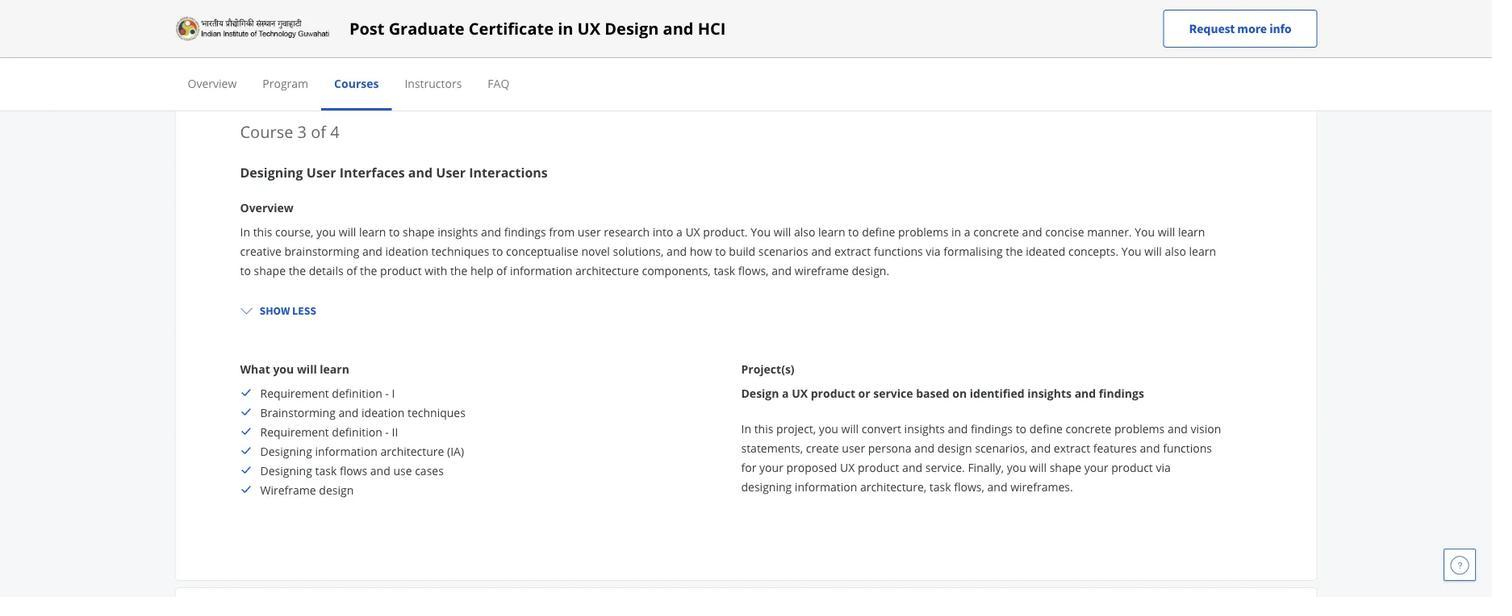 Task type: vqa. For each thing, say whether or not it's contained in the screenshot.
development
no



Task type: describe. For each thing, give the bounding box(es) containing it.
functions inside in  this project, you will convert insights and findings to define concrete problems and vision statements, create  user persona and design scenarios, and extract features and functions for your proposed ux product and service. finally, you will shape your product via designing information architecture, task flows, and wireframes.
[[1164, 440, 1213, 456]]

the right details
[[360, 263, 377, 278]]

i
[[392, 386, 395, 401]]

course
[[240, 120, 293, 142]]

wireframe design
[[260, 482, 354, 498]]

0 horizontal spatial architecture
[[381, 444, 444, 459]]

2 horizontal spatial a
[[965, 224, 971, 239]]

you right what
[[273, 361, 294, 377]]

create
[[806, 440, 839, 456]]

and up service.
[[915, 440, 935, 456]]

help
[[471, 263, 494, 278]]

0 horizontal spatial a
[[677, 224, 683, 239]]

techniques inside in this course, you will learn to shape insights and findings from user research into a ux product. you will also learn to define problems in a concrete and concise manner. you will learn creative brainstorming and ideation techniques to conceptualise novel solutions, and how to build scenarios and extract functions via formalising the ideated concepts. you will also learn to shape the details of the product with the help of information architecture components, task flows, and wireframe design.
[[432, 243, 490, 259]]

define inside in  this project, you will convert insights and findings to define concrete problems and vision statements, create  user persona and design scenarios, and extract features and functions for your proposed ux product and service. finally, you will shape your product via designing information architecture, task flows, and wireframes.
[[1030, 421, 1063, 436]]

flows, inside in this course, you will learn to shape insights and findings from user research into a ux product. you will also learn to define problems in a concrete and concise manner. you will learn creative brainstorming and ideation techniques to conceptualise novel solutions, and how to build scenarios and extract functions via formalising the ideated concepts. you will also learn to shape the details of the product with the help of information architecture components, task flows, and wireframe design.
[[739, 263, 769, 278]]

designing task flows and use cases
[[260, 463, 444, 478]]

product.
[[703, 224, 748, 239]]

and up wireframe
[[812, 243, 832, 259]]

designing information architecture (ia)
[[260, 444, 464, 459]]

and right interfaces
[[408, 164, 433, 181]]

cases
[[415, 463, 444, 478]]

proposed
[[787, 460, 838, 475]]

build
[[729, 243, 756, 259]]

requirement for requirement definition - ii
[[260, 424, 329, 440]]

this for designing user interfaces and user interactions
[[253, 224, 272, 239]]

user inside in  this project, you will convert insights and findings to define concrete problems and vision statements, create  user persona and design scenarios, and extract features and functions for your proposed ux product and service. finally, you will shape your product via designing information architecture, task flows, and wireframes.
[[842, 440, 866, 456]]

you up build
[[751, 224, 771, 239]]

ux inside in  this project, you will convert insights and findings to define concrete problems and vision statements, create  user persona and design scenarios, and extract features and functions for your proposed ux product and service. finally, you will shape your product via designing information architecture, task flows, and wireframes.
[[840, 460, 855, 475]]

creative
[[240, 243, 282, 259]]

what you will learn
[[240, 361, 349, 377]]

on
[[953, 386, 967, 401]]

wireframe
[[260, 482, 316, 498]]

statements,
[[742, 440, 804, 456]]

findings inside in this course, you will learn to shape insights and findings from user research into a ux product. you will also learn to define problems in a concrete and concise manner. you will learn creative brainstorming and ideation techniques to conceptualise novel solutions, and how to build scenarios and extract functions via formalising the ideated concepts. you will also learn to shape the details of the product with the help of information architecture components, task flows, and wireframe design.
[[504, 224, 546, 239]]

overview link
[[188, 75, 237, 91]]

product inside in this course, you will learn to shape insights and findings from user research into a ux product. you will also learn to define problems in a concrete and concise manner. you will learn creative brainstorming and ideation techniques to conceptualise novel solutions, and how to build scenarios and extract functions via formalising the ideated concepts. you will also learn to shape the details of the product with the help of information architecture components, task flows, and wireframe design.
[[380, 263, 422, 278]]

1 horizontal spatial overview
[[240, 200, 294, 215]]

information inside in  this project, you will convert insights and findings to define concrete problems and vision statements, create  user persona and design scenarios, and extract features and functions for your proposed ux product and service. finally, you will shape your product via designing information architecture, task flows, and wireframes.
[[795, 479, 858, 495]]

ideated
[[1026, 243, 1066, 259]]

formalising
[[944, 243, 1003, 259]]

interfaces
[[340, 164, 405, 181]]

via inside in this course, you will learn to shape insights and findings from user research into a ux product. you will also learn to define problems in a concrete and concise manner. you will learn creative brainstorming and ideation techniques to conceptualise novel solutions, and how to build scenarios and extract functions via formalising the ideated concepts. you will also learn to shape the details of the product with the help of information architecture components, task flows, and wireframe design.
[[926, 243, 941, 259]]

service.
[[926, 460, 965, 475]]

designing user interfaces and user interactions
[[240, 164, 548, 181]]

in this course, you will learn to shape insights and findings from user research into a ux product. you will also learn to define problems in a concrete and concise manner. you will learn creative brainstorming and ideation techniques to conceptualise novel solutions, and how to build scenarios and extract functions via formalising the ideated concepts. you will also learn to shape the details of the product with the help of information architecture components, task flows, and wireframe design.
[[240, 224, 1217, 278]]

1 vertical spatial also
[[1165, 243, 1187, 259]]

scenarios,
[[975, 440, 1028, 456]]

less
[[292, 304, 316, 318]]

the right with
[[450, 263, 468, 278]]

1 horizontal spatial design
[[742, 386, 779, 401]]

instructors
[[405, 75, 462, 91]]

problems inside in  this project, you will convert insights and findings to define concrete problems and vision statements, create  user persona and design scenarios, and extract features and functions for your proposed ux product and service. finally, you will shape your product via designing information architecture, task flows, and wireframes.
[[1115, 421, 1165, 436]]

1 vertical spatial techniques
[[408, 405, 466, 420]]

certificate menu element
[[175, 58, 1318, 111]]

ideation inside in this course, you will learn to shape insights and findings from user research into a ux product. you will also learn to define problems in a concrete and concise manner. you will learn creative brainstorming and ideation techniques to conceptualise novel solutions, and how to build scenarios and extract functions via formalising the ideated concepts. you will also learn to shape the details of the product with the help of information architecture components, task flows, and wireframe design.
[[386, 243, 429, 259]]

the left the ideated
[[1006, 243, 1023, 259]]

courses link
[[334, 75, 379, 91]]

ux inside in this course, you will learn to shape insights and findings from user research into a ux product. you will also learn to define problems in a concrete and concise manner. you will learn creative brainstorming and ideation techniques to conceptualise novel solutions, and how to build scenarios and extract functions via formalising the ideated concepts. you will also learn to shape the details of the product with the help of information architecture components, task flows, and wireframe design.
[[686, 224, 701, 239]]

to down designing user interfaces and user interactions
[[389, 224, 400, 239]]

course,
[[275, 224, 314, 239]]

from
[[549, 224, 575, 239]]

1 vertical spatial ideation
[[362, 405, 405, 420]]

and left hci
[[663, 17, 694, 40]]

functions inside in this course, you will learn to shape insights and findings from user research into a ux product. you will also learn to define problems in a concrete and concise manner. you will learn creative brainstorming and ideation techniques to conceptualise novel solutions, and how to build scenarios and extract functions via formalising the ideated concepts. you will also learn to shape the details of the product with the help of information architecture components, task flows, and wireframe design.
[[874, 243, 923, 259]]

hci
[[698, 17, 726, 40]]

requirement definition - i
[[260, 386, 395, 401]]

requirement definition - ii
[[260, 424, 398, 440]]

manner.
[[1088, 224, 1132, 239]]

research
[[604, 224, 650, 239]]

for
[[742, 460, 757, 475]]

and up the ideated
[[1023, 224, 1043, 239]]

to down creative
[[240, 263, 251, 278]]

0 horizontal spatial in
[[558, 17, 574, 40]]

user inside in this course, you will learn to shape insights and findings from user research into a ux product. you will also learn to define problems in a concrete and concise manner. you will learn creative brainstorming and ideation techniques to conceptualise novel solutions, and how to build scenarios and extract functions via formalising the ideated concepts. you will also learn to shape the details of the product with the help of information architecture components, task flows, and wireframe design.
[[578, 224, 601, 239]]

and up components,
[[667, 243, 687, 259]]

show
[[260, 304, 290, 318]]

the left details
[[289, 263, 306, 278]]

will up "requirement definition - i"
[[297, 361, 317, 377]]

with
[[425, 263, 447, 278]]

1 vertical spatial findings
[[1099, 386, 1145, 401]]

ux up project,
[[792, 386, 808, 401]]

info
[[1270, 21, 1292, 37]]

wireframes.
[[1011, 479, 1074, 495]]

design.
[[852, 263, 890, 278]]

3
[[298, 120, 307, 142]]

definition for i
[[332, 386, 382, 401]]

finally,
[[968, 460, 1004, 475]]

in  this project, you will convert insights and findings to define concrete problems and vision statements, create  user persona and design scenarios, and extract features and functions for your proposed ux product and service. finally, you will shape your product via designing information architecture, task flows, and wireframes.
[[742, 421, 1222, 495]]

indian institute of technology - guwahati image
[[175, 16, 330, 42]]

and down on
[[948, 421, 968, 436]]

flows, inside in  this project, you will convert insights and findings to define concrete problems and vision statements, create  user persona and design scenarios, and extract features and functions for your proposed ux product and service. finally, you will shape your product via designing information architecture, task flows, and wireframes.
[[954, 479, 985, 495]]

concepts.
[[1069, 243, 1119, 259]]

convert
[[862, 421, 902, 436]]

wireframe
[[795, 263, 849, 278]]

program
[[263, 75, 308, 91]]

will left convert
[[842, 421, 859, 436]]

0 horizontal spatial of
[[311, 120, 326, 142]]

courses
[[334, 75, 379, 91]]

designing
[[742, 479, 792, 495]]

program link
[[263, 75, 308, 91]]

course 3 of 4
[[240, 120, 340, 142]]

2 your from the left
[[1085, 460, 1109, 475]]

into
[[653, 224, 674, 239]]

features
[[1094, 440, 1138, 456]]

persona
[[869, 440, 912, 456]]

project(s)
[[742, 361, 795, 377]]

brainstorming
[[260, 405, 336, 420]]

request more info button
[[1164, 10, 1318, 48]]

based
[[917, 386, 950, 401]]

0 horizontal spatial information
[[315, 444, 378, 459]]

product down features at the right of page
[[1112, 460, 1154, 475]]

overview inside certificate menu element
[[188, 75, 237, 91]]

1 vertical spatial task
[[315, 463, 337, 478]]

product left or
[[811, 386, 856, 401]]

1 user from the left
[[307, 164, 336, 181]]

and right the "brainstorming"
[[362, 243, 383, 259]]

designing for designing task flows and use cases
[[260, 463, 312, 478]]

flows
[[340, 463, 368, 478]]

and up features at the right of page
[[1075, 386, 1097, 401]]

help center image
[[1451, 555, 1470, 575]]

2 user from the left
[[436, 164, 466, 181]]

1 horizontal spatial of
[[347, 263, 357, 278]]

and up requirement definition - ii
[[339, 405, 359, 420]]

ii
[[392, 424, 398, 440]]

request
[[1190, 21, 1235, 37]]

details
[[309, 263, 344, 278]]



Task type: locate. For each thing, give the bounding box(es) containing it.
in inside in this course, you will learn to shape insights and findings from user research into a ux product. you will also learn to define problems in a concrete and concise manner. you will learn creative brainstorming and ideation techniques to conceptualise novel solutions, and how to build scenarios and extract functions via formalising the ideated concepts. you will also learn to shape the details of the product with the help of information architecture components, task flows, and wireframe design.
[[952, 224, 962, 239]]

information down proposed
[[795, 479, 858, 495]]

conceptualise
[[506, 243, 579, 259]]

concrete
[[974, 224, 1020, 239], [1066, 421, 1112, 436]]

the
[[1006, 243, 1023, 259], [289, 263, 306, 278], [360, 263, 377, 278], [450, 263, 468, 278]]

2 vertical spatial designing
[[260, 463, 312, 478]]

and
[[663, 17, 694, 40], [408, 164, 433, 181], [481, 224, 501, 239], [1023, 224, 1043, 239], [362, 243, 383, 259], [667, 243, 687, 259], [812, 243, 832, 259], [772, 263, 792, 278], [1075, 386, 1097, 401], [339, 405, 359, 420], [948, 421, 968, 436], [1168, 421, 1188, 436], [915, 440, 935, 456], [1031, 440, 1051, 456], [1140, 440, 1161, 456], [903, 460, 923, 475], [370, 463, 391, 478], [988, 479, 1008, 495]]

1 horizontal spatial architecture
[[576, 263, 639, 278]]

1 horizontal spatial flows,
[[954, 479, 985, 495]]

to inside in  this project, you will convert insights and findings to define concrete problems and vision statements, create  user persona and design scenarios, and extract features and functions for your proposed ux product and service. finally, you will shape your product via designing information architecture, task flows, and wireframes.
[[1016, 421, 1027, 436]]

functions down 'vision'
[[1164, 440, 1213, 456]]

and down 'finally,'
[[988, 479, 1008, 495]]

brainstorming and ideation techniques
[[260, 405, 466, 420]]

1 vertical spatial architecture
[[381, 444, 444, 459]]

a
[[677, 224, 683, 239], [965, 224, 971, 239], [782, 386, 789, 401]]

you down scenarios,
[[1007, 460, 1027, 475]]

components,
[[642, 263, 711, 278]]

design left hci
[[605, 17, 659, 40]]

in up creative
[[240, 224, 250, 239]]

show less
[[260, 304, 316, 318]]

user
[[578, 224, 601, 239], [842, 440, 866, 456]]

designing for designing information architecture (ia)
[[260, 444, 312, 459]]

information inside in this course, you will learn to shape insights and findings from user research into a ux product. you will also learn to define problems in a concrete and concise manner. you will learn creative brainstorming and ideation techniques to conceptualise novel solutions, and how to build scenarios and extract functions via formalising the ideated concepts. you will also learn to shape the details of the product with the help of information architecture components, task flows, and wireframe design.
[[510, 263, 573, 278]]

1 vertical spatial design
[[742, 386, 779, 401]]

1 horizontal spatial design
[[938, 440, 973, 456]]

design a ux product or service based on identified insights and findings
[[742, 386, 1145, 401]]

design down designing task flows and use cases
[[319, 482, 354, 498]]

2 horizontal spatial shape
[[1050, 460, 1082, 475]]

define up design.
[[862, 224, 896, 239]]

1 vertical spatial overview
[[240, 200, 294, 215]]

and down the scenarios
[[772, 263, 792, 278]]

0 horizontal spatial design
[[319, 482, 354, 498]]

2 vertical spatial information
[[795, 479, 858, 495]]

- for ii
[[385, 424, 389, 440]]

you up 'create' on the bottom right of page
[[819, 421, 839, 436]]

2 - from the top
[[385, 424, 389, 440]]

0 vertical spatial this
[[253, 224, 272, 239]]

0 vertical spatial insights
[[438, 224, 478, 239]]

1 vertical spatial problems
[[1115, 421, 1165, 436]]

information up designing task flows and use cases
[[315, 444, 378, 459]]

findings inside in  this project, you will convert insights and findings to define concrete problems and vision statements, create  user persona and design scenarios, and extract features and functions for your proposed ux product and service. finally, you will shape your product via designing information architecture, task flows, and wireframes.
[[971, 421, 1013, 436]]

shape up 'wireframes.'
[[1050, 460, 1082, 475]]

and left 'vision'
[[1168, 421, 1188, 436]]

of
[[311, 120, 326, 142], [347, 263, 357, 278], [497, 263, 507, 278]]

define inside in this course, you will learn to shape insights and findings from user research into a ux product. you will also learn to define problems in a concrete and concise manner. you will learn creative brainstorming and ideation techniques to conceptualise novel solutions, and how to build scenarios and extract functions via formalising the ideated concepts. you will also learn to shape the details of the product with the help of information architecture components, task flows, and wireframe design.
[[862, 224, 896, 239]]

2 horizontal spatial insights
[[1028, 386, 1072, 401]]

service
[[874, 386, 914, 401]]

- left ii
[[385, 424, 389, 440]]

0 vertical spatial also
[[794, 224, 816, 239]]

1 vertical spatial in
[[952, 224, 962, 239]]

vision
[[1191, 421, 1222, 436]]

1 vertical spatial user
[[842, 440, 866, 456]]

0 vertical spatial -
[[385, 386, 389, 401]]

user
[[307, 164, 336, 181], [436, 164, 466, 181]]

0 vertical spatial definition
[[332, 386, 382, 401]]

shape inside in  this project, you will convert insights and findings to define concrete problems and vision statements, create  user persona and design scenarios, and extract features and functions for your proposed ux product and service. finally, you will shape your product via designing information architecture, task flows, and wireframes.
[[1050, 460, 1082, 475]]

findings up scenarios,
[[971, 421, 1013, 436]]

-
[[385, 386, 389, 401], [385, 424, 389, 440]]

concrete up features at the right of page
[[1066, 421, 1112, 436]]

1 vertical spatial designing
[[260, 444, 312, 459]]

will
[[339, 224, 356, 239], [774, 224, 791, 239], [1158, 224, 1176, 239], [1145, 243, 1162, 259], [297, 361, 317, 377], [842, 421, 859, 436], [1030, 460, 1047, 475]]

requirement for requirement definition - i
[[260, 386, 329, 401]]

0 vertical spatial user
[[578, 224, 601, 239]]

this for project(s)
[[755, 421, 774, 436]]

1 vertical spatial flows,
[[954, 479, 985, 495]]

shape up with
[[403, 224, 435, 239]]

your down statements,
[[760, 460, 784, 475]]

0 horizontal spatial findings
[[504, 224, 546, 239]]

this inside in  this project, you will convert insights and findings to define concrete problems and vision statements, create  user persona and design scenarios, and extract features and functions for your proposed ux product and service. finally, you will shape your product via designing information architecture, task flows, and wireframes.
[[755, 421, 774, 436]]

to up help
[[493, 243, 503, 259]]

0 horizontal spatial task
[[315, 463, 337, 478]]

1 horizontal spatial this
[[755, 421, 774, 436]]

you
[[751, 224, 771, 239], [1135, 224, 1155, 239], [1122, 243, 1142, 259]]

concrete inside in this course, you will learn to shape insights and findings from user research into a ux product. you will also learn to define problems in a concrete and concise manner. you will learn creative brainstorming and ideation techniques to conceptualise novel solutions, and how to build scenarios and extract functions via formalising the ideated concepts. you will also learn to shape the details of the product with the help of information architecture components, task flows, and wireframe design.
[[974, 224, 1020, 239]]

designing for designing user interfaces and user interactions
[[240, 164, 303, 181]]

1 vertical spatial design
[[319, 482, 354, 498]]

will right manner.
[[1158, 224, 1176, 239]]

to up design.
[[849, 224, 859, 239]]

project,
[[777, 421, 816, 436]]

what
[[240, 361, 270, 377]]

post graduate certificate in ux design and hci
[[349, 17, 726, 40]]

1 vertical spatial -
[[385, 424, 389, 440]]

to right how on the top of the page
[[716, 243, 726, 259]]

extract
[[835, 243, 871, 259], [1054, 440, 1091, 456]]

scenarios
[[759, 243, 809, 259]]

0 vertical spatial design
[[605, 17, 659, 40]]

shape down creative
[[254, 263, 286, 278]]

architecture up use
[[381, 444, 444, 459]]

and up 'architecture,'
[[903, 460, 923, 475]]

0 vertical spatial shape
[[403, 224, 435, 239]]

faq link
[[488, 75, 510, 91]]

solutions,
[[613, 243, 664, 259]]

0 horizontal spatial shape
[[254, 263, 286, 278]]

design up service.
[[938, 440, 973, 456]]

insights up with
[[438, 224, 478, 239]]

1 definition from the top
[[332, 386, 382, 401]]

design down the project(s)
[[742, 386, 779, 401]]

a up formalising at the top
[[965, 224, 971, 239]]

1 horizontal spatial insights
[[905, 421, 945, 436]]

you up the "brainstorming"
[[317, 224, 336, 239]]

flows,
[[739, 263, 769, 278], [954, 479, 985, 495]]

1 - from the top
[[385, 386, 389, 401]]

functions up design.
[[874, 243, 923, 259]]

you
[[317, 224, 336, 239], [273, 361, 294, 377], [819, 421, 839, 436], [1007, 460, 1027, 475]]

2 definition from the top
[[332, 424, 382, 440]]

identified
[[970, 386, 1025, 401]]

user up novel in the left of the page
[[578, 224, 601, 239]]

2 requirement from the top
[[260, 424, 329, 440]]

0 vertical spatial task
[[714, 263, 736, 278]]

0 vertical spatial requirement
[[260, 386, 329, 401]]

1 vertical spatial information
[[315, 444, 378, 459]]

ux up how on the top of the page
[[686, 224, 701, 239]]

0 horizontal spatial your
[[760, 460, 784, 475]]

you inside in this course, you will learn to shape insights and findings from user research into a ux product. you will also learn to define problems in a concrete and concise manner. you will learn creative brainstorming and ideation techniques to conceptualise novel solutions, and how to build scenarios and extract functions via formalising the ideated concepts. you will also learn to shape the details of the product with the help of information architecture components, task flows, and wireframe design.
[[317, 224, 336, 239]]

of right help
[[497, 263, 507, 278]]

concrete inside in  this project, you will convert insights and findings to define concrete problems and vision statements, create  user persona and design scenarios, and extract features and functions for your proposed ux product and service. finally, you will shape your product via designing information architecture, task flows, and wireframes.
[[1066, 421, 1112, 436]]

techniques up help
[[432, 243, 490, 259]]

0 horizontal spatial problems
[[899, 224, 949, 239]]

concrete up formalising at the top
[[974, 224, 1020, 239]]

1 horizontal spatial extract
[[1054, 440, 1091, 456]]

show less button
[[234, 296, 323, 325]]

learn
[[359, 224, 386, 239], [819, 224, 846, 239], [1179, 224, 1206, 239], [1190, 243, 1217, 259], [320, 361, 349, 377]]

overview up course,
[[240, 200, 294, 215]]

insights inside in  this project, you will convert insights and findings to define concrete problems and vision statements, create  user persona and design scenarios, and extract features and functions for your proposed ux product and service. finally, you will shape your product via designing information architecture, task flows, and wireframes.
[[905, 421, 945, 436]]

of right details
[[347, 263, 357, 278]]

0 horizontal spatial in
[[240, 224, 250, 239]]

and up help
[[481, 224, 501, 239]]

2 horizontal spatial of
[[497, 263, 507, 278]]

designing
[[240, 164, 303, 181], [260, 444, 312, 459], [260, 463, 312, 478]]

techniques up (ia)
[[408, 405, 466, 420]]

1 horizontal spatial task
[[714, 263, 736, 278]]

0 horizontal spatial extract
[[835, 243, 871, 259]]

a right into
[[677, 224, 683, 239]]

definition up brainstorming and ideation techniques
[[332, 386, 382, 401]]

1 horizontal spatial via
[[1156, 460, 1171, 475]]

interactions
[[469, 164, 548, 181]]

shape
[[403, 224, 435, 239], [254, 263, 286, 278], [1050, 460, 1082, 475]]

1 vertical spatial insights
[[1028, 386, 1072, 401]]

brainstorming
[[285, 243, 360, 259]]

define up 'wireframes.'
[[1030, 421, 1063, 436]]

how
[[690, 243, 713, 259]]

(ia)
[[447, 444, 464, 459]]

findings up features at the right of page
[[1099, 386, 1145, 401]]

1 vertical spatial concrete
[[1066, 421, 1112, 436]]

in inside in  this project, you will convert insights and findings to define concrete problems and vision statements, create  user persona and design scenarios, and extract features and functions for your proposed ux product and service. finally, you will shape your product via designing information architecture, task flows, and wireframes.
[[742, 421, 752, 436]]

extract inside in this course, you will learn to shape insights and findings from user research into a ux product. you will also learn to define problems in a concrete and concise manner. you will learn creative brainstorming and ideation techniques to conceptualise novel solutions, and how to build scenarios and extract functions via formalising the ideated concepts. you will also learn to shape the details of the product with the help of information architecture components, task flows, and wireframe design.
[[835, 243, 871, 259]]

in inside in this course, you will learn to shape insights and findings from user research into a ux product. you will also learn to define problems in a concrete and concise manner. you will learn creative brainstorming and ideation techniques to conceptualise novel solutions, and how to build scenarios and extract functions via formalising the ideated concepts. you will also learn to shape the details of the product with the help of information architecture components, task flows, and wireframe design.
[[240, 224, 250, 239]]

in
[[240, 224, 250, 239], [742, 421, 752, 436]]

1 horizontal spatial functions
[[1164, 440, 1213, 456]]

you right manner.
[[1135, 224, 1155, 239]]

1 horizontal spatial concrete
[[1066, 421, 1112, 436]]

0 horizontal spatial user
[[307, 164, 336, 181]]

more
[[1238, 21, 1268, 37]]

0 horizontal spatial design
[[605, 17, 659, 40]]

1 horizontal spatial information
[[510, 263, 573, 278]]

design
[[938, 440, 973, 456], [319, 482, 354, 498]]

to up scenarios,
[[1016, 421, 1027, 436]]

user down 4
[[307, 164, 336, 181]]

architecture inside in this course, you will learn to shape insights and findings from user research into a ux product. you will also learn to define problems in a concrete and concise manner. you will learn creative brainstorming and ideation techniques to conceptualise novel solutions, and how to build scenarios and extract functions via formalising the ideated concepts. you will also learn to shape the details of the product with the help of information architecture components, task flows, and wireframe design.
[[576, 263, 639, 278]]

1 horizontal spatial shape
[[403, 224, 435, 239]]

instructors link
[[405, 75, 462, 91]]

in for designing user interfaces and user interactions
[[240, 224, 250, 239]]

- for i
[[385, 386, 389, 401]]

in for project(s)
[[742, 421, 752, 436]]

0 horizontal spatial concrete
[[974, 224, 1020, 239]]

ideation up with
[[386, 243, 429, 259]]

problems up formalising at the top
[[899, 224, 949, 239]]

1 requirement from the top
[[260, 386, 329, 401]]

faq
[[488, 75, 510, 91]]

0 horizontal spatial user
[[578, 224, 601, 239]]

this inside in this course, you will learn to shape insights and findings from user research into a ux product. you will also learn to define problems in a concrete and concise manner. you will learn creative brainstorming and ideation techniques to conceptualise novel solutions, and how to build scenarios and extract functions via formalising the ideated concepts. you will also learn to shape the details of the product with the help of information architecture components, task flows, and wireframe design.
[[253, 224, 272, 239]]

insights down based on the bottom right of page
[[905, 421, 945, 436]]

user right 'create' on the bottom right of page
[[842, 440, 866, 456]]

requirement up brainstorming
[[260, 386, 329, 401]]

overview down the indian institute of technology - guwahati image
[[188, 75, 237, 91]]

0 vertical spatial ideation
[[386, 243, 429, 259]]

0 horizontal spatial flows,
[[739, 263, 769, 278]]

and left use
[[370, 463, 391, 478]]

0 vertical spatial overview
[[188, 75, 237, 91]]

2 vertical spatial insights
[[905, 421, 945, 436]]

task
[[714, 263, 736, 278], [315, 463, 337, 478], [930, 479, 952, 495]]

architecture
[[576, 263, 639, 278], [381, 444, 444, 459]]

task inside in this course, you will learn to shape insights and findings from user research into a ux product. you will also learn to define problems in a concrete and concise manner. you will learn creative brainstorming and ideation techniques to conceptualise novel solutions, and how to build scenarios and extract functions via formalising the ideated concepts. you will also learn to shape the details of the product with the help of information architecture components, task flows, and wireframe design.
[[714, 263, 736, 278]]

design inside in  this project, you will convert insights and findings to define concrete problems and vision statements, create  user persona and design scenarios, and extract features and functions for your proposed ux product and service. finally, you will shape your product via designing information architecture, task flows, and wireframes.
[[938, 440, 973, 456]]

0 horizontal spatial insights
[[438, 224, 478, 239]]

via inside in  this project, you will convert insights and findings to define concrete problems and vision statements, create  user persona and design scenarios, and extract features and functions for your proposed ux product and service. finally, you will shape your product via designing information architecture, task flows, and wireframes.
[[1156, 460, 1171, 475]]

post
[[349, 17, 385, 40]]

0 vertical spatial design
[[938, 440, 973, 456]]

1 vertical spatial functions
[[1164, 440, 1213, 456]]

2 horizontal spatial findings
[[1099, 386, 1145, 401]]

0 vertical spatial designing
[[240, 164, 303, 181]]

this up statements,
[[755, 421, 774, 436]]

2 vertical spatial findings
[[971, 421, 1013, 436]]

1 horizontal spatial findings
[[971, 421, 1013, 436]]

flows, down build
[[739, 263, 769, 278]]

1 vertical spatial in
[[742, 421, 752, 436]]

task down build
[[714, 263, 736, 278]]

1 your from the left
[[760, 460, 784, 475]]

insights inside in this course, you will learn to shape insights and findings from user research into a ux product. you will also learn to define problems in a concrete and concise manner. you will learn creative brainstorming and ideation techniques to conceptualise novel solutions, and how to build scenarios and extract functions via formalising the ideated concepts. you will also learn to shape the details of the product with the help of information architecture components, task flows, and wireframe design.
[[438, 224, 478, 239]]

1 vertical spatial requirement
[[260, 424, 329, 440]]

will up 'wireframes.'
[[1030, 460, 1047, 475]]

1 horizontal spatial also
[[1165, 243, 1187, 259]]

this up creative
[[253, 224, 272, 239]]

0 vertical spatial in
[[558, 17, 574, 40]]

1 vertical spatial via
[[1156, 460, 1171, 475]]

your
[[760, 460, 784, 475], [1085, 460, 1109, 475]]

0 vertical spatial define
[[862, 224, 896, 239]]

overview
[[188, 75, 237, 91], [240, 200, 294, 215]]

via
[[926, 243, 941, 259], [1156, 460, 1171, 475]]

0 vertical spatial techniques
[[432, 243, 490, 259]]

0 horizontal spatial also
[[794, 224, 816, 239]]

0 horizontal spatial this
[[253, 224, 272, 239]]

techniques
[[432, 243, 490, 259], [408, 405, 466, 420]]

and up 'wireframes.'
[[1031, 440, 1051, 456]]

in right the certificate
[[558, 17, 574, 40]]

graduate
[[389, 17, 465, 40]]

ideation down 'i'
[[362, 405, 405, 420]]

extract left features at the right of page
[[1054, 440, 1091, 456]]

will right concepts.
[[1145, 243, 1162, 259]]

request more info
[[1190, 21, 1292, 37]]

in up formalising at the top
[[952, 224, 962, 239]]

in up statements,
[[742, 421, 752, 436]]

definition for ii
[[332, 424, 382, 440]]

use
[[394, 463, 412, 478]]

0 horizontal spatial functions
[[874, 243, 923, 259]]

task up wireframe design
[[315, 463, 337, 478]]

ux right the certificate
[[578, 17, 601, 40]]

functions
[[874, 243, 923, 259], [1164, 440, 1213, 456]]

concise
[[1046, 224, 1085, 239]]

findings up conceptualise
[[504, 224, 546, 239]]

0 horizontal spatial via
[[926, 243, 941, 259]]

1 vertical spatial this
[[755, 421, 774, 436]]

architecture,
[[861, 479, 927, 495]]

problems inside in this course, you will learn to shape insights and findings from user research into a ux product. you will also learn to define problems in a concrete and concise manner. you will learn creative brainstorming and ideation techniques to conceptualise novel solutions, and how to build scenarios and extract functions via formalising the ideated concepts. you will also learn to shape the details of the product with the help of information architecture components, task flows, and wireframe design.
[[899, 224, 949, 239]]

extract inside in  this project, you will convert insights and findings to define concrete problems and vision statements, create  user persona and design scenarios, and extract features and functions for your proposed ux product and service. finally, you will shape your product via designing information architecture, task flows, and wireframes.
[[1054, 440, 1091, 456]]

1 horizontal spatial in
[[742, 421, 752, 436]]

0 vertical spatial findings
[[504, 224, 546, 239]]

will up the scenarios
[[774, 224, 791, 239]]

1 vertical spatial extract
[[1054, 440, 1091, 456]]

1 horizontal spatial your
[[1085, 460, 1109, 475]]

1 horizontal spatial user
[[842, 440, 866, 456]]

problems up features at the right of page
[[1115, 421, 1165, 436]]

1 horizontal spatial user
[[436, 164, 466, 181]]

requirement down brainstorming
[[260, 424, 329, 440]]

also
[[794, 224, 816, 239], [1165, 243, 1187, 259]]

0 vertical spatial in
[[240, 224, 250, 239]]

architecture down novel in the left of the page
[[576, 263, 639, 278]]

information
[[510, 263, 573, 278], [315, 444, 378, 459], [795, 479, 858, 495]]

task inside in  this project, you will convert insights and findings to define concrete problems and vision statements, create  user persona and design scenarios, and extract features and functions for your proposed ux product and service. finally, you will shape your product via designing information architecture, task flows, and wireframes.
[[930, 479, 952, 495]]

product down persona on the bottom of the page
[[858, 460, 900, 475]]

certificate
[[469, 17, 554, 40]]

0 horizontal spatial define
[[862, 224, 896, 239]]

1 horizontal spatial problems
[[1115, 421, 1165, 436]]

or
[[859, 386, 871, 401]]

0 vertical spatial problems
[[899, 224, 949, 239]]

4
[[330, 120, 340, 142]]

1 horizontal spatial in
[[952, 224, 962, 239]]

task down service.
[[930, 479, 952, 495]]

extract up design.
[[835, 243, 871, 259]]

product left with
[[380, 263, 422, 278]]

will up the "brainstorming"
[[339, 224, 356, 239]]

0 vertical spatial via
[[926, 243, 941, 259]]

novel
[[582, 243, 610, 259]]

and right features at the right of page
[[1140, 440, 1161, 456]]

define
[[862, 224, 896, 239], [1030, 421, 1063, 436]]

2 horizontal spatial information
[[795, 479, 858, 495]]

1 horizontal spatial a
[[782, 386, 789, 401]]

you down manner.
[[1122, 243, 1142, 259]]



